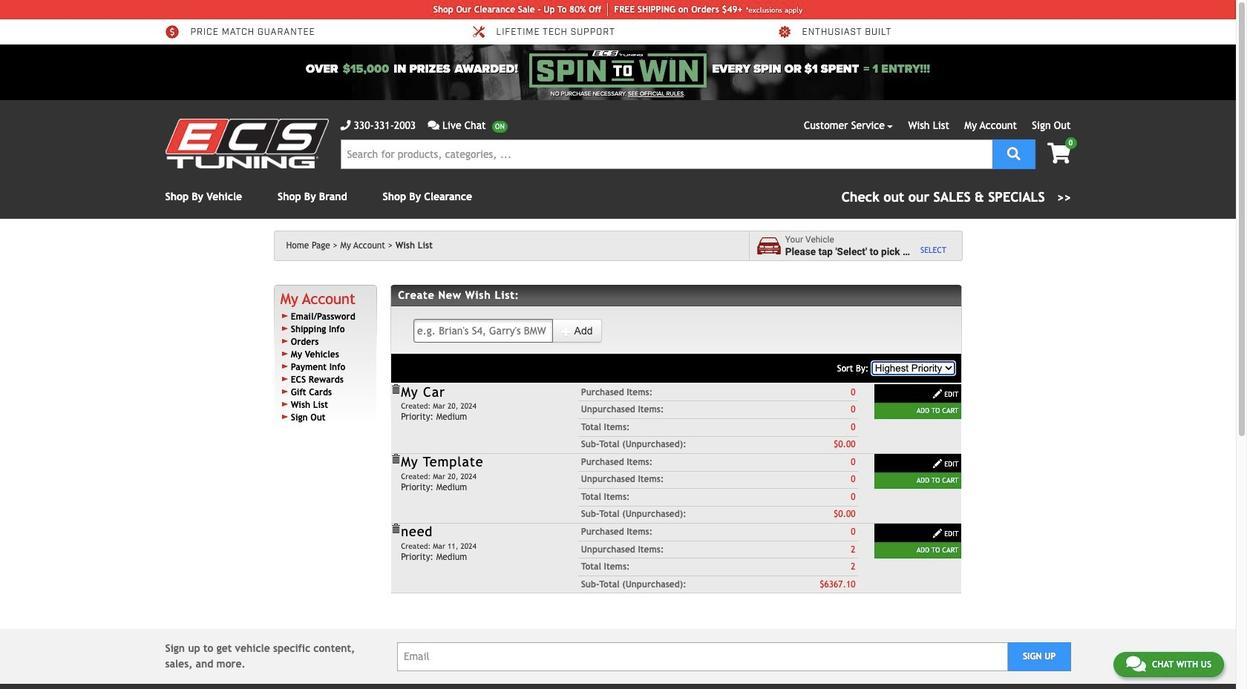 Task type: vqa. For each thing, say whether or not it's contained in the screenshot.
third Delete icon from the bottom white image
yes



Task type: locate. For each thing, give the bounding box(es) containing it.
2 vertical spatial delete image
[[391, 524, 401, 535]]

delete image for bottommost white image
[[391, 455, 401, 465]]

Search text field
[[341, 140, 993, 169]]

comments image
[[428, 120, 440, 131], [1126, 656, 1147, 674]]

2 vertical spatial white image
[[933, 459, 943, 469]]

delete image
[[391, 385, 401, 395], [391, 455, 401, 465], [391, 524, 401, 535]]

1 vertical spatial white image
[[933, 389, 943, 400]]

search image
[[1008, 147, 1021, 160]]

1 vertical spatial delete image
[[391, 455, 401, 465]]

0 horizontal spatial comments image
[[428, 120, 440, 131]]

shopping cart image
[[1048, 143, 1071, 164]]

ecs tuning 'spin to win' contest logo image
[[530, 50, 707, 88]]

1 delete image from the top
[[391, 385, 401, 395]]

1 horizontal spatial comments image
[[1126, 656, 1147, 674]]

0 vertical spatial delete image
[[391, 385, 401, 395]]

3 delete image from the top
[[391, 524, 401, 535]]

white image
[[562, 327, 572, 337], [933, 389, 943, 400], [933, 459, 943, 469]]

2 delete image from the top
[[391, 455, 401, 465]]

Email email field
[[397, 643, 1008, 672]]

delete image for white icon
[[391, 524, 401, 535]]



Task type: describe. For each thing, give the bounding box(es) containing it.
delete image for white image to the middle
[[391, 385, 401, 395]]

white image
[[933, 529, 943, 539]]

0 vertical spatial comments image
[[428, 120, 440, 131]]

phone image
[[341, 120, 351, 131]]

e.g. Brian's S4, Garry's BMW E92...etc text field
[[414, 319, 554, 343]]

ecs tuning image
[[165, 119, 329, 169]]

0 vertical spatial white image
[[562, 327, 572, 337]]

1 vertical spatial comments image
[[1126, 656, 1147, 674]]



